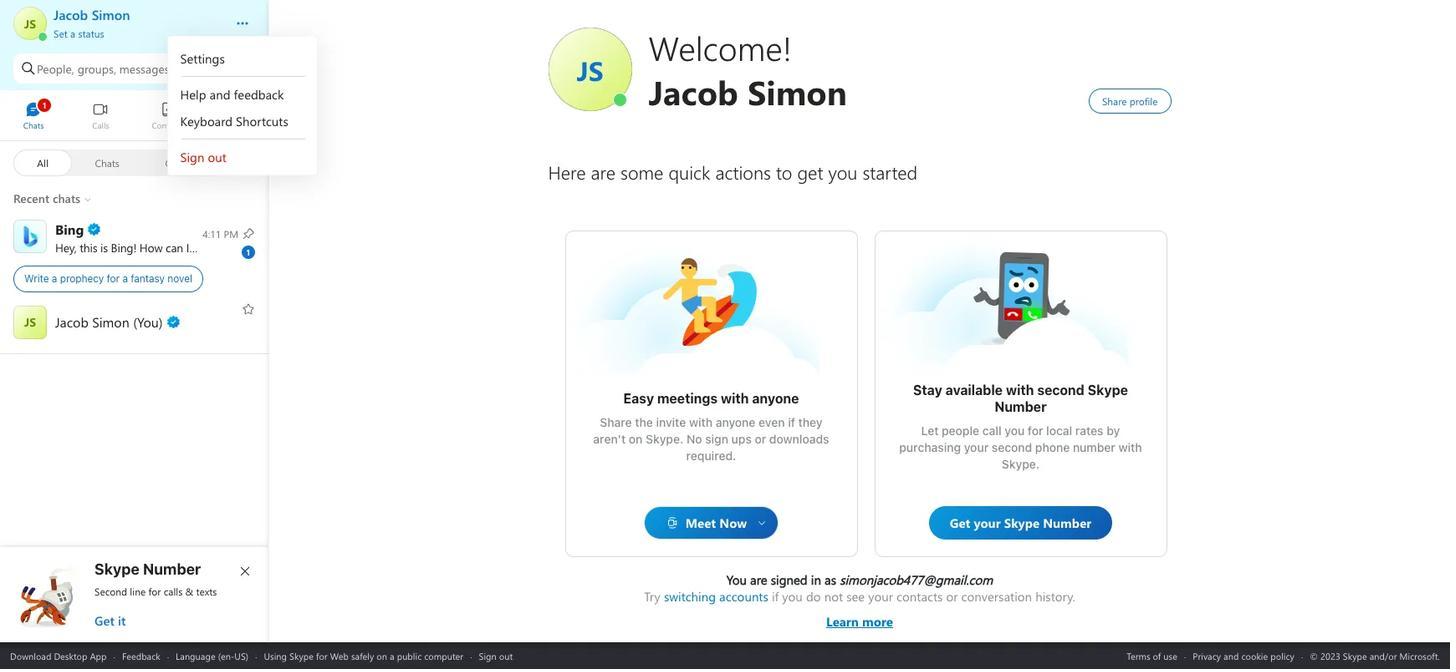 Task type: vqa. For each thing, say whether or not it's contained in the screenshot.
Search at the bottom of page
no



Task type: describe. For each thing, give the bounding box(es) containing it.
!
[[133, 240, 136, 255]]

computer
[[424, 650, 463, 663]]

people,
[[37, 61, 74, 77]]

using
[[264, 650, 287, 663]]

download desktop app link
[[10, 650, 107, 663]]

and
[[1224, 650, 1239, 663]]

terms of use link
[[1127, 650, 1177, 663]]

try switching accounts if you do not see your contacts or conversation history. learn more
[[644, 589, 1075, 631]]

(en-
[[218, 650, 234, 663]]

using skype for web safely on a public computer link
[[264, 650, 463, 663]]

get it
[[95, 613, 126, 630]]

download desktop app
[[10, 650, 107, 663]]

line
[[130, 585, 146, 599]]

novel
[[168, 273, 192, 285]]

learn
[[826, 614, 859, 631]]

do
[[806, 589, 821, 605]]

sign out link
[[479, 650, 513, 663]]

ups
[[731, 432, 752, 447]]

app
[[90, 650, 107, 663]]

contacts
[[897, 589, 943, 605]]

terms of use
[[1127, 650, 1177, 663]]

people, groups, messages, web
[[37, 61, 197, 77]]

messages,
[[119, 61, 172, 77]]

share the invite with anyone even if they aren't on skype. no sign ups or downloads required.
[[593, 416, 832, 463]]

more
[[862, 614, 893, 631]]

or inside try switching accounts if you do not see your contacts or conversation history. learn more
[[946, 589, 958, 605]]

hey, this is bing ! how can i help you today?
[[55, 240, 275, 255]]

bing
[[111, 240, 133, 255]]

easy
[[623, 391, 654, 406]]

stay
[[913, 383, 942, 398]]

whosthis
[[971, 248, 1022, 266]]

phone
[[1035, 441, 1070, 455]]

learn more link
[[644, 605, 1075, 631]]

number
[[1073, 441, 1116, 455]]

privacy and cookie policy
[[1193, 650, 1295, 663]]

skype number
[[95, 561, 201, 579]]

out
[[499, 650, 513, 663]]

call
[[982, 424, 1002, 438]]

status
[[78, 27, 104, 40]]

second inside stay available with second skype number
[[1037, 383, 1085, 398]]

for inside skype number element
[[148, 585, 161, 599]]

calls
[[164, 585, 183, 599]]

language (en-us) link
[[176, 650, 248, 663]]

the
[[635, 416, 653, 430]]

get
[[95, 613, 114, 630]]

by
[[1107, 424, 1120, 438]]

privacy
[[1193, 650, 1221, 663]]

you inside let people call you for local rates by purchasing your second phone number with skype.
[[1005, 424, 1025, 438]]

history.
[[1035, 589, 1075, 605]]

hey,
[[55, 240, 77, 255]]

switching
[[664, 589, 716, 605]]

safely
[[351, 650, 374, 663]]

us)
[[234, 650, 248, 663]]

try
[[644, 589, 660, 605]]

sign out
[[479, 650, 513, 663]]

set a status
[[54, 27, 104, 40]]

with inside share the invite with anyone even if they aren't on skype. no sign ups or downloads required.
[[689, 416, 713, 430]]

if inside share the invite with anyone even if they aren't on skype. no sign ups or downloads required.
[[788, 416, 795, 430]]

accounts
[[719, 589, 768, 605]]

rates
[[1075, 424, 1104, 438]]

use
[[1164, 650, 1177, 663]]

sign
[[479, 650, 497, 663]]

you are signed in as
[[726, 572, 840, 589]]

with up "ups"
[[721, 391, 749, 406]]

how
[[140, 240, 163, 255]]

public
[[397, 650, 422, 663]]

signed
[[771, 572, 808, 589]]

second
[[95, 585, 127, 599]]

not
[[824, 589, 843, 605]]

with inside let people call you for local rates by purchasing your second phone number with skype.
[[1119, 441, 1142, 455]]

skype inside stay available with second skype number
[[1088, 383, 1128, 398]]

1 horizontal spatial skype
[[289, 650, 314, 663]]

set a status button
[[54, 23, 219, 40]]

help
[[192, 240, 214, 255]]

all
[[37, 156, 48, 169]]

language (en-us)
[[176, 650, 248, 663]]

see
[[846, 589, 865, 605]]

or inside share the invite with anyone even if they aren't on skype. no sign ups or downloads required.
[[755, 432, 766, 447]]

write a prophecy for a fantasy novel
[[24, 273, 192, 285]]



Task type: locate. For each thing, give the bounding box(es) containing it.
required.
[[686, 449, 736, 463]]

1 vertical spatial if
[[772, 589, 779, 605]]

can
[[166, 240, 183, 255]]

purchasing
[[899, 441, 961, 455]]

second
[[1037, 383, 1085, 398], [992, 441, 1032, 455]]

even
[[759, 416, 785, 430]]

chats
[[95, 156, 120, 169]]

1 horizontal spatial your
[[964, 441, 989, 455]]

i
[[186, 240, 189, 255]]

1 vertical spatial anyone
[[716, 416, 756, 430]]

0 vertical spatial second
[[1037, 383, 1085, 398]]

tab list
[[0, 95, 268, 140]]

if right 'are' on the bottom right
[[772, 589, 779, 605]]

0 horizontal spatial second
[[992, 441, 1032, 455]]

1 horizontal spatial you
[[782, 589, 803, 605]]

you left do
[[782, 589, 803, 605]]

skype up by
[[1088, 383, 1128, 398]]

2 vertical spatial you
[[782, 589, 803, 605]]

your inside try switching accounts if you do not see your contacts or conversation history. learn more
[[868, 589, 893, 605]]

prophecy
[[60, 273, 104, 285]]

language
[[176, 650, 215, 663]]

0 horizontal spatial number
[[143, 561, 201, 579]]

&
[[185, 585, 193, 599]]

skype number element
[[14, 561, 255, 630]]

with up no
[[689, 416, 713, 430]]

aren't
[[593, 432, 626, 447]]

number up calls
[[143, 561, 201, 579]]

number
[[995, 400, 1047, 415], [143, 561, 201, 579]]

is
[[100, 240, 108, 255]]

a left public
[[390, 650, 394, 663]]

on right safely
[[377, 650, 387, 663]]

1 vertical spatial second
[[992, 441, 1032, 455]]

1 vertical spatial you
[[1005, 424, 1025, 438]]

1 horizontal spatial skype.
[[1002, 457, 1040, 472]]

for inside let people call you for local rates by purchasing your second phone number with skype.
[[1028, 424, 1043, 438]]

of
[[1153, 650, 1161, 663]]

for right prophecy
[[107, 273, 120, 285]]

a left fantasy
[[122, 273, 128, 285]]

2 horizontal spatial skype
[[1088, 383, 1128, 398]]

number up call
[[995, 400, 1047, 415]]

1 vertical spatial skype
[[95, 561, 139, 579]]

local
[[1046, 424, 1072, 438]]

1 horizontal spatial number
[[995, 400, 1047, 415]]

1 horizontal spatial second
[[1037, 383, 1085, 398]]

it
[[118, 613, 126, 630]]

downloads
[[769, 432, 829, 447]]

mansurfer
[[661, 257, 721, 274]]

you
[[726, 572, 747, 589]]

fantasy
[[131, 273, 165, 285]]

a right write
[[52, 273, 57, 285]]

second down call
[[992, 441, 1032, 455]]

as
[[825, 572, 836, 589]]

web
[[330, 650, 349, 663]]

easy meetings with anyone
[[623, 391, 799, 406]]

or right contacts
[[946, 589, 958, 605]]

skype right using on the bottom
[[289, 650, 314, 663]]

0 horizontal spatial skype.
[[646, 432, 683, 447]]

0 horizontal spatial you
[[217, 240, 236, 255]]

switching accounts link
[[664, 589, 768, 605]]

1 vertical spatial or
[[946, 589, 958, 605]]

anyone
[[752, 391, 799, 406], [716, 416, 756, 430]]

sign
[[705, 432, 728, 447]]

1 vertical spatial skype.
[[1002, 457, 1040, 472]]

skype.
[[646, 432, 683, 447], [1002, 457, 1040, 472]]

your
[[964, 441, 989, 455], [868, 589, 893, 605]]

second inside let people call you for local rates by purchasing your second phone number with skype.
[[992, 441, 1032, 455]]

1 vertical spatial on
[[377, 650, 387, 663]]

a inside button
[[70, 27, 75, 40]]

using skype for web safely on a public computer
[[264, 650, 463, 663]]

0 vertical spatial or
[[755, 432, 766, 447]]

they
[[798, 416, 823, 430]]

feedback link
[[122, 650, 160, 663]]

channels
[[165, 156, 205, 169]]

for left web at left bottom
[[316, 650, 328, 663]]

download
[[10, 650, 51, 663]]

skype. inside share the invite with anyone even if they aren't on skype. no sign ups or downloads required.
[[646, 432, 683, 447]]

2 vertical spatial skype
[[289, 650, 314, 663]]

your down call
[[964, 441, 989, 455]]

you right call
[[1005, 424, 1025, 438]]

0 horizontal spatial your
[[868, 589, 893, 605]]

if
[[788, 416, 795, 430], [772, 589, 779, 605]]

0 vertical spatial you
[[217, 240, 236, 255]]

0 vertical spatial skype
[[1088, 383, 1128, 398]]

set
[[54, 27, 68, 40]]

or right "ups"
[[755, 432, 766, 447]]

if up downloads
[[788, 416, 795, 430]]

feedback
[[122, 650, 160, 663]]

on inside share the invite with anyone even if they aren't on skype. no sign ups or downloads required.
[[629, 432, 643, 447]]

on down the
[[629, 432, 643, 447]]

for right line
[[148, 585, 161, 599]]

1 horizontal spatial or
[[946, 589, 958, 605]]

skype. down phone on the bottom of page
[[1002, 457, 1040, 472]]

second line for calls & texts
[[95, 585, 217, 599]]

1 vertical spatial your
[[868, 589, 893, 605]]

no
[[687, 432, 702, 447]]

0 horizontal spatial on
[[377, 650, 387, 663]]

with
[[1006, 383, 1034, 398], [721, 391, 749, 406], [689, 416, 713, 430], [1119, 441, 1142, 455]]

your right see at the right
[[868, 589, 893, 605]]

invite
[[656, 416, 686, 430]]

a
[[70, 27, 75, 40], [52, 273, 57, 285], [122, 273, 128, 285], [390, 650, 394, 663]]

0 horizontal spatial skype
[[95, 561, 139, 579]]

anyone up "ups"
[[716, 416, 756, 430]]

share
[[600, 416, 632, 430]]

on
[[629, 432, 643, 447], [377, 650, 387, 663]]

anyone up 'even'
[[752, 391, 799, 406]]

you inside try switching accounts if you do not see your contacts or conversation history. learn more
[[782, 589, 803, 605]]

with down by
[[1119, 441, 1142, 455]]

a right set
[[70, 27, 75, 40]]

people, groups, messages, web button
[[13, 54, 222, 84]]

1 vertical spatial number
[[143, 561, 201, 579]]

0 vertical spatial on
[[629, 432, 643, 447]]

this
[[80, 240, 97, 255]]

skype. down invite
[[646, 432, 683, 447]]

privacy and cookie policy link
[[1193, 650, 1295, 663]]

let
[[921, 424, 939, 438]]

second up 'local' at right
[[1037, 383, 1085, 398]]

groups,
[[77, 61, 116, 77]]

0 horizontal spatial if
[[772, 589, 779, 605]]

menu
[[169, 77, 318, 139]]

0 vertical spatial number
[[995, 400, 1047, 415]]

skype
[[1088, 383, 1128, 398], [95, 561, 139, 579], [289, 650, 314, 663]]

if inside try switching accounts if you do not see your contacts or conversation history. learn more
[[772, 589, 779, 605]]

0 vertical spatial if
[[788, 416, 795, 430]]

1 horizontal spatial on
[[629, 432, 643, 447]]

you right help
[[217, 240, 236, 255]]

are
[[750, 572, 767, 589]]

0 horizontal spatial or
[[755, 432, 766, 447]]

anyone inside share the invite with anyone even if they aren't on skype. no sign ups or downloads required.
[[716, 416, 756, 430]]

skype. inside let people call you for local rates by purchasing your second phone number with skype.
[[1002, 457, 1040, 472]]

let people call you for local rates by purchasing your second phone number with skype.
[[899, 424, 1145, 472]]

with inside stay available with second skype number
[[1006, 383, 1034, 398]]

number inside stay available with second skype number
[[995, 400, 1047, 415]]

write
[[24, 273, 49, 285]]

2 horizontal spatial you
[[1005, 424, 1025, 438]]

skype up second
[[95, 561, 139, 579]]

terms
[[1127, 650, 1150, 663]]

1 horizontal spatial if
[[788, 416, 795, 430]]

web
[[175, 61, 197, 77]]

today?
[[239, 240, 272, 255]]

0 vertical spatial anyone
[[752, 391, 799, 406]]

with right available
[[1006, 383, 1034, 398]]

0 vertical spatial your
[[964, 441, 989, 455]]

your inside let people call you for local rates by purchasing your second phone number with skype.
[[964, 441, 989, 455]]

for
[[107, 273, 120, 285], [1028, 424, 1043, 438], [148, 585, 161, 599], [316, 650, 328, 663]]

available
[[946, 383, 1003, 398]]

for left 'local' at right
[[1028, 424, 1043, 438]]

policy
[[1271, 650, 1295, 663]]

0 vertical spatial skype.
[[646, 432, 683, 447]]

cookie
[[1241, 650, 1268, 663]]



